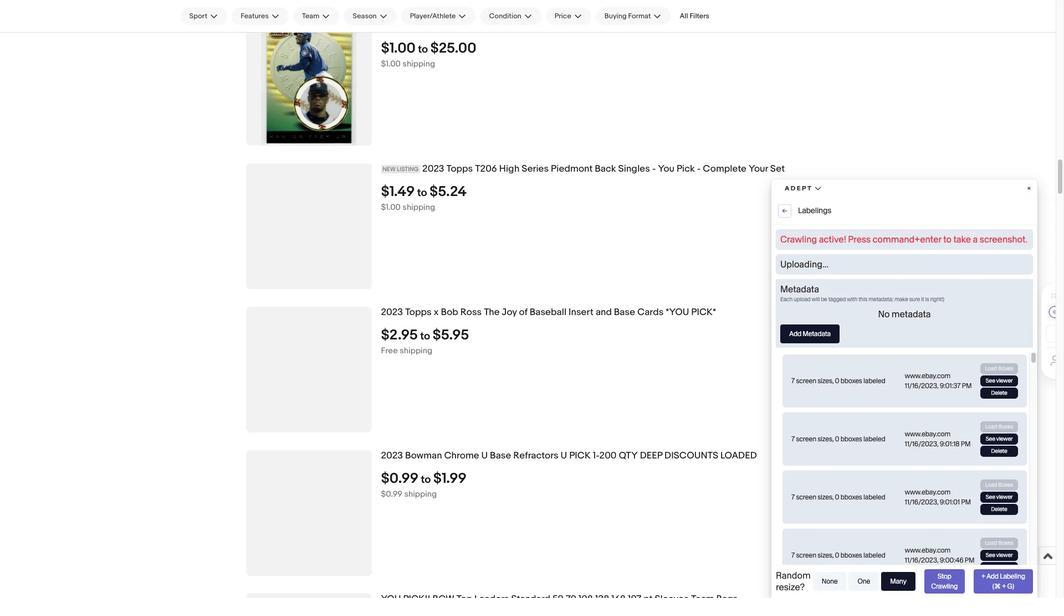 Task type: vqa. For each thing, say whether or not it's contained in the screenshot.
Feedback On Our Suggestions link
no



Task type: locate. For each thing, give the bounding box(es) containing it.
2 $0.99 from the top
[[381, 490, 403, 500]]

1 vertical spatial 2023
[[381, 307, 403, 319]]

0 vertical spatial $1.00
[[381, 40, 416, 57]]

loaded
[[721, 451, 757, 462]]

1 horizontal spatial base
[[614, 307, 635, 319]]

$1.00 for $1.49
[[381, 203, 401, 213]]

to inside $1.49 to $5.24 $1.00 shipping
[[417, 187, 427, 200]]

ross
[[461, 307, 482, 319]]

shipping for $1.49
[[403, 203, 435, 213]]

-
[[653, 164, 656, 175], [697, 164, 701, 175]]

pick left "1-" at the bottom of page
[[570, 451, 591, 462]]

to for $1.49
[[417, 187, 427, 200]]

2 - from the left
[[697, 164, 701, 175]]

to left $5.95
[[420, 331, 430, 343]]

2023 for $0.99
[[381, 451, 403, 462]]

2 vertical spatial $1.00
[[381, 203, 401, 213]]

sport
[[189, 12, 208, 21]]

2023 bowman chrome u base refractors u pick 1-200 qty deep discounts loaded link
[[381, 451, 932, 463]]

topps left x
[[405, 307, 432, 319]]

ken
[[381, 20, 399, 31]]

pick
[[677, 164, 695, 175]]

1 vertical spatial base
[[490, 451, 511, 462]]

u right refractors
[[561, 451, 567, 462]]

*****
[[481, 20, 498, 31], [533, 20, 550, 31]]

set
[[771, 164, 785, 175]]

cards
[[455, 20, 479, 31]]

0 vertical spatial topps
[[447, 164, 473, 175]]

1 horizontal spatial -
[[697, 164, 701, 175]]

to inside $1.00 to $25.00 $1.00 shipping
[[418, 43, 428, 56]]

back
[[595, 164, 616, 175]]

shipping down $25.00
[[403, 59, 435, 69]]

2023 topps x bob ross the joy of baseball insert and base cards *you pick*
[[381, 307, 717, 319]]

shipping down $2.95
[[400, 346, 433, 357]]

shipping inside $2.95 to $5.95 free shipping
[[400, 346, 433, 357]]

ken griffey jr cards ***** u pick ***** (buy 2 or more for 50% discount)
[[381, 20, 702, 31]]

50%
[[629, 20, 649, 31]]

price
[[555, 12, 572, 21]]

pick left (buy on the right top of the page
[[509, 20, 531, 31]]

new listing 2023 topps t206 high series piedmont back singles - you pick - complete your set
[[383, 164, 785, 175]]

***** left (buy on the right top of the page
[[533, 20, 550, 31]]

***** right the cards
[[481, 20, 498, 31]]

0 vertical spatial pick
[[509, 20, 531, 31]]

to inside $0.99 to $1.99 $0.99 shipping
[[421, 474, 431, 487]]

0 vertical spatial base
[[614, 307, 635, 319]]

base right and
[[614, 307, 635, 319]]

2 $1.00 from the top
[[381, 59, 401, 69]]

series
[[522, 164, 549, 175]]

base left refractors
[[490, 451, 511, 462]]

to left $1.99
[[421, 474, 431, 487]]

t206
[[475, 164, 497, 175]]

shipping down '$1.49'
[[403, 203, 435, 213]]

refractors
[[514, 451, 559, 462]]

1 horizontal spatial *****
[[533, 20, 550, 31]]

discount)
[[651, 20, 702, 31]]

and
[[596, 307, 612, 319]]

to
[[418, 43, 428, 56], [417, 187, 427, 200], [420, 331, 430, 343], [421, 474, 431, 487]]

shipping inside $1.49 to $5.24 $1.00 shipping
[[403, 203, 435, 213]]

to for $1.00
[[418, 43, 428, 56]]

buying
[[605, 12, 627, 21]]

u right chrome on the bottom of the page
[[482, 451, 488, 462]]

2023 left "bowman"
[[381, 451, 403, 462]]

team button
[[293, 7, 339, 25]]

listing
[[397, 166, 419, 173]]

- right pick
[[697, 164, 701, 175]]

$0.99
[[381, 471, 419, 488], [381, 490, 403, 500]]

x
[[434, 307, 439, 319]]

$1.00 to $25.00 $1.00 shipping
[[381, 40, 477, 69]]

insert
[[569, 307, 594, 319]]

piedmont
[[551, 164, 593, 175]]

2 ***** from the left
[[533, 20, 550, 31]]

all filters button
[[676, 7, 714, 25]]

to inside $2.95 to $5.95 free shipping
[[420, 331, 430, 343]]

ken griffey jr cards ***** u pick ***** (buy 2 or more for 50% discount) link
[[381, 20, 932, 32]]

*you
[[666, 307, 689, 319]]

to right '$1.49'
[[417, 187, 427, 200]]

$1.00 inside $1.49 to $5.24 $1.00 shipping
[[381, 203, 401, 213]]

season
[[353, 12, 377, 21]]

to for $0.99
[[421, 474, 431, 487]]

2 vertical spatial 2023
[[381, 451, 403, 462]]

0 horizontal spatial *****
[[481, 20, 498, 31]]

$25.00
[[431, 40, 477, 57]]

pick
[[509, 20, 531, 31], [570, 451, 591, 462]]

to down griffey
[[418, 43, 428, 56]]

$1.00
[[381, 40, 416, 57], [381, 59, 401, 69], [381, 203, 401, 213]]

ken griffey jr cards ***** u pick ***** (buy 2 or more for 50% discount) image
[[261, 20, 356, 146]]

1 vertical spatial $0.99
[[381, 490, 403, 500]]

new
[[383, 166, 396, 173]]

3 $1.00 from the top
[[381, 203, 401, 213]]

0 horizontal spatial pick
[[509, 20, 531, 31]]

2023
[[423, 164, 445, 175], [381, 307, 403, 319], [381, 451, 403, 462]]

0 horizontal spatial topps
[[405, 307, 432, 319]]

0 vertical spatial $0.99
[[381, 471, 419, 488]]

base
[[614, 307, 635, 319], [490, 451, 511, 462]]

2023 right listing
[[423, 164, 445, 175]]

sport button
[[180, 7, 227, 25]]

2023 up $2.95
[[381, 307, 403, 319]]

shipping inside $0.99 to $1.99 $0.99 shipping
[[404, 490, 437, 500]]

singles
[[619, 164, 650, 175]]

0 horizontal spatial base
[[490, 451, 511, 462]]

price button
[[546, 7, 592, 25]]

player/athlete button
[[401, 7, 476, 25]]

1 vertical spatial $1.00
[[381, 59, 401, 69]]

topps
[[447, 164, 473, 175], [405, 307, 432, 319]]

filters
[[690, 12, 710, 21]]

features
[[241, 12, 269, 21]]

player/athlete
[[410, 12, 456, 21]]

buying format button
[[596, 7, 671, 25]]

- left you
[[653, 164, 656, 175]]

0 horizontal spatial -
[[653, 164, 656, 175]]

u right the cards
[[501, 20, 507, 31]]

or
[[580, 20, 588, 31]]

u
[[501, 20, 507, 31], [482, 451, 488, 462], [561, 451, 567, 462]]

2023 bowman chrome u base refractors u pick 1-200 qty deep discounts loaded
[[381, 451, 757, 462]]

shipping
[[403, 59, 435, 69], [403, 203, 435, 213], [400, 346, 433, 357], [404, 490, 437, 500]]

all filters
[[680, 12, 710, 21]]

$5.24
[[430, 184, 467, 201]]

shipping inside $1.00 to $25.00 $1.00 shipping
[[403, 59, 435, 69]]

1 horizontal spatial pick
[[570, 451, 591, 462]]

shipping down $1.99
[[404, 490, 437, 500]]

$1.99
[[433, 471, 467, 488]]

griffey
[[401, 20, 439, 31]]

topps up $5.24
[[447, 164, 473, 175]]

1 horizontal spatial topps
[[447, 164, 473, 175]]

free
[[381, 346, 398, 357]]



Task type: describe. For each thing, give the bounding box(es) containing it.
$1.00 for $1.00
[[381, 59, 401, 69]]

your
[[749, 164, 768, 175]]

2023 topps x bob ross the joy of baseball insert and base cards *you pick* link
[[381, 307, 932, 319]]

2 horizontal spatial u
[[561, 451, 567, 462]]

1 $0.99 from the top
[[381, 471, 419, 488]]

of
[[519, 307, 528, 319]]

deep
[[640, 451, 663, 462]]

chrome
[[444, 451, 479, 462]]

1 horizontal spatial u
[[501, 20, 507, 31]]

the
[[484, 307, 500, 319]]

2
[[572, 20, 578, 31]]

format
[[628, 12, 651, 21]]

1 $1.00 from the top
[[381, 40, 416, 57]]

$0.99 to $1.99 $0.99 shipping
[[381, 471, 467, 500]]

(buy
[[552, 20, 570, 31]]

all
[[680, 12, 688, 21]]

baseball
[[530, 307, 567, 319]]

features button
[[232, 7, 289, 25]]

1 - from the left
[[653, 164, 656, 175]]

1 ***** from the left
[[481, 20, 498, 31]]

you
[[658, 164, 675, 175]]

shipping for $1.00
[[403, 59, 435, 69]]

complete
[[703, 164, 747, 175]]

$1.49
[[381, 184, 415, 201]]

condition
[[489, 12, 522, 21]]

1 vertical spatial topps
[[405, 307, 432, 319]]

$5.95
[[433, 327, 469, 344]]

0 vertical spatial 2023
[[423, 164, 445, 175]]

$2.95 to $5.95 free shipping
[[381, 327, 469, 357]]

bob
[[441, 307, 458, 319]]

for
[[615, 20, 627, 31]]

joy
[[502, 307, 517, 319]]

buying format
[[605, 12, 651, 21]]

to for $2.95
[[420, 331, 430, 343]]

bowman
[[405, 451, 442, 462]]

$2.95
[[381, 327, 418, 344]]

2023 for $2.95
[[381, 307, 403, 319]]

season button
[[344, 7, 397, 25]]

0 horizontal spatial u
[[482, 451, 488, 462]]

discounts
[[665, 451, 719, 462]]

shipping for $0.99
[[404, 490, 437, 500]]

more
[[591, 20, 613, 31]]

high
[[499, 164, 520, 175]]

shipping for $2.95
[[400, 346, 433, 357]]

cards
[[638, 307, 664, 319]]

condition button
[[480, 7, 542, 25]]

qty
[[619, 451, 638, 462]]

1 vertical spatial pick
[[570, 451, 591, 462]]

200
[[600, 451, 617, 462]]

jr
[[441, 20, 453, 31]]

$1.49 to $5.24 $1.00 shipping
[[381, 184, 467, 213]]

pick*
[[692, 307, 717, 319]]

1-
[[593, 451, 600, 462]]

team
[[302, 12, 320, 21]]



